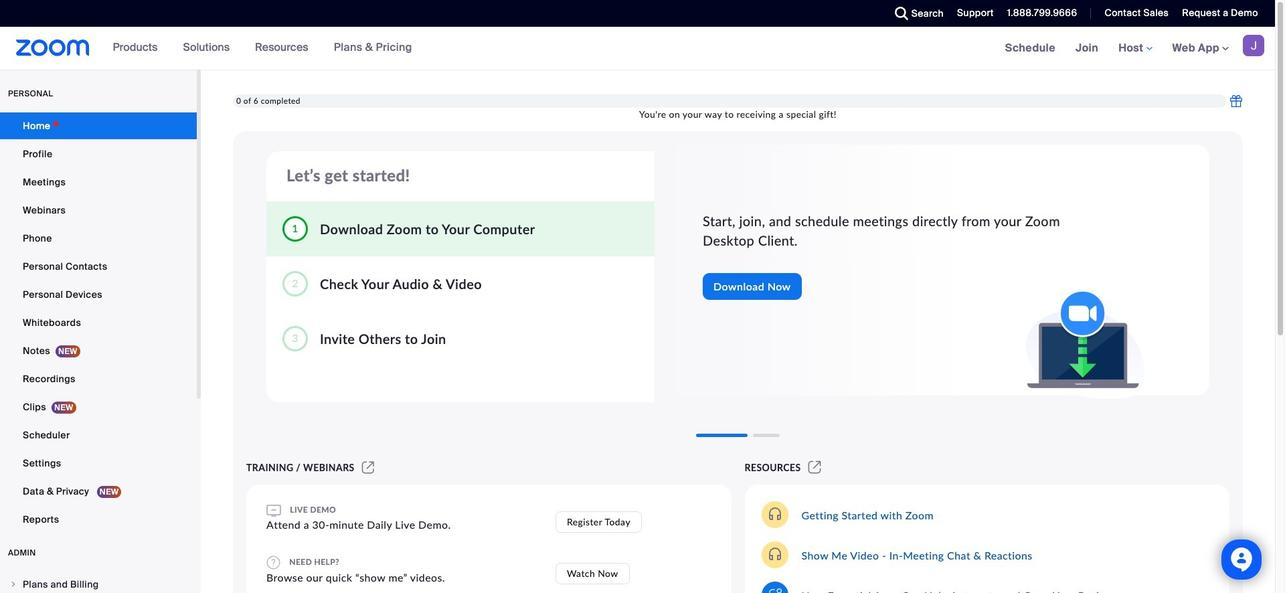 Task type: vqa. For each thing, say whether or not it's contained in the screenshot.
Personal Menu menu
yes



Task type: describe. For each thing, give the bounding box(es) containing it.
meetings navigation
[[995, 27, 1275, 70]]

profile picture image
[[1243, 35, 1265, 56]]

window new image
[[360, 462, 376, 473]]

right image
[[9, 580, 17, 588]]

product information navigation
[[103, 27, 422, 70]]



Task type: locate. For each thing, give the bounding box(es) containing it.
window new image
[[806, 462, 823, 473]]

banner
[[0, 27, 1275, 70]]

personal menu menu
[[0, 112, 197, 534]]

zoom logo image
[[16, 39, 89, 56]]

menu item
[[0, 572, 197, 593]]



